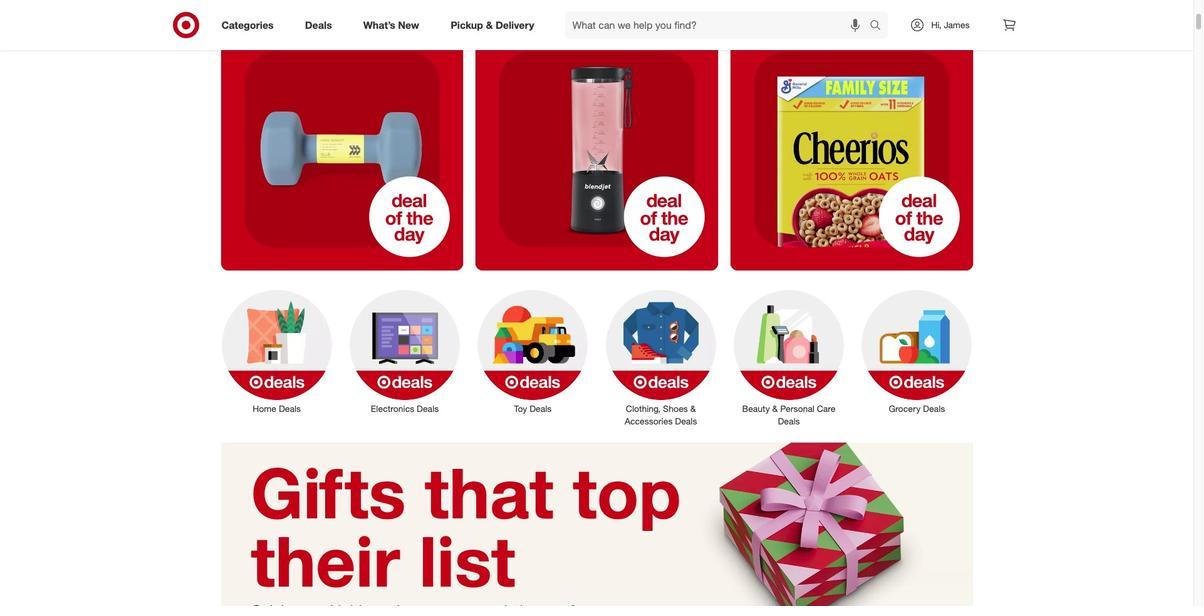 Task type: locate. For each thing, give the bounding box(es) containing it.
grocery deals link
[[853, 287, 981, 415]]

today only. online only. link
[[476, 0, 718, 271]]

only. right online
[[548, 14, 563, 24]]

deals
[[305, 19, 332, 31], [279, 403, 301, 414], [417, 403, 439, 414], [530, 403, 552, 414], [923, 403, 945, 414], [675, 416, 697, 426], [778, 416, 800, 426]]

deals inside clothing, shoes & accessories deals
[[675, 416, 697, 426]]

deals link
[[294, 11, 348, 39]]

accessories
[[625, 416, 673, 426]]

care
[[817, 403, 836, 414]]

toy deals
[[514, 403, 552, 414]]

gifts
[[251, 451, 406, 535]]

only.
[[508, 14, 523, 24], [548, 14, 563, 24]]

beauty & personal care deals link
[[725, 287, 853, 428]]

& inside "link"
[[486, 19, 493, 31]]

deals down the shoes
[[675, 416, 697, 426]]

1 only. from the left
[[508, 14, 523, 24]]

top
[[573, 451, 681, 535]]

1 horizontal spatial &
[[690, 403, 696, 414]]

1 horizontal spatial only.
[[548, 14, 563, 24]]

2 target deal of the day image from the left
[[731, 29, 973, 271]]

& inside clothing, shoes & accessories deals
[[690, 403, 696, 414]]

that
[[425, 451, 554, 535]]

& right pickup
[[486, 19, 493, 31]]

deals right 'toy'
[[530, 403, 552, 414]]

home
[[253, 403, 276, 414]]

0 horizontal spatial &
[[486, 19, 493, 31]]

& inside beauty & personal care deals
[[772, 403, 778, 414]]

their
[[251, 520, 400, 604]]

only. right today
[[508, 14, 523, 24]]

2 horizontal spatial &
[[772, 403, 778, 414]]

today
[[486, 14, 506, 24]]

1 horizontal spatial target deal of the day image
[[476, 29, 718, 271]]

0 horizontal spatial only.
[[508, 14, 523, 24]]

0 horizontal spatial target deal of the day image
[[221, 29, 463, 271]]

& right the shoes
[[690, 403, 696, 414]]

deals right the grocery
[[923, 403, 945, 414]]

&
[[486, 19, 493, 31], [690, 403, 696, 414], [772, 403, 778, 414]]

3 target deal of the day image from the left
[[221, 29, 463, 271]]

pickup & delivery
[[451, 19, 534, 31]]

clothing, shoes & accessories deals link
[[597, 287, 725, 428]]

shoes
[[663, 403, 688, 414]]

electronics
[[371, 403, 414, 414]]

what's new
[[363, 19, 419, 31]]

target deal of the day image
[[476, 29, 718, 271], [731, 29, 973, 271], [221, 29, 463, 271]]

& right beauty
[[772, 403, 778, 414]]

list
[[419, 520, 516, 604]]

deals down personal
[[778, 416, 800, 426]]

search
[[864, 20, 894, 32]]

2 horizontal spatial target deal of the day image
[[731, 29, 973, 271]]



Task type: vqa. For each thing, say whether or not it's contained in the screenshot.
Spritz Link associated with Tag
no



Task type: describe. For each thing, give the bounding box(es) containing it.
online
[[525, 14, 546, 24]]

grocery
[[889, 403, 921, 414]]

& for pickup
[[486, 19, 493, 31]]

deals right electronics at the left of page
[[417, 403, 439, 414]]

beauty & personal care deals
[[742, 403, 836, 426]]

hi,
[[931, 19, 941, 30]]

hi, james
[[931, 19, 970, 30]]

deals right home
[[279, 403, 301, 414]]

today only. online only.
[[486, 14, 563, 24]]

categories link
[[211, 11, 289, 39]]

electronics deals
[[371, 403, 439, 414]]

what's
[[363, 19, 395, 31]]

search button
[[864, 11, 894, 41]]

pickup & delivery link
[[440, 11, 550, 39]]

2 only. from the left
[[548, 14, 563, 24]]

gifts that top their list
[[251, 451, 681, 604]]

delivery
[[496, 19, 534, 31]]

What can we help you find? suggestions appear below search field
[[565, 11, 873, 39]]

toy deals link
[[469, 287, 597, 415]]

deals left "what's" on the left top of the page
[[305, 19, 332, 31]]

electronics deals link
[[341, 287, 469, 415]]

& for beauty
[[772, 403, 778, 414]]

home deals
[[253, 403, 301, 414]]

grocery deals
[[889, 403, 945, 414]]

james
[[944, 19, 970, 30]]

clothing, shoes & accessories deals
[[625, 403, 697, 426]]

categories
[[222, 19, 274, 31]]

1 target deal of the day image from the left
[[476, 29, 718, 271]]

toy
[[514, 403, 527, 414]]

new
[[398, 19, 419, 31]]

what's new link
[[353, 11, 435, 39]]

home deals link
[[213, 287, 341, 415]]

clothing,
[[626, 403, 661, 414]]

beauty
[[742, 403, 770, 414]]

personal
[[780, 403, 814, 414]]

deals inside beauty & personal care deals
[[778, 416, 800, 426]]

pickup
[[451, 19, 483, 31]]



